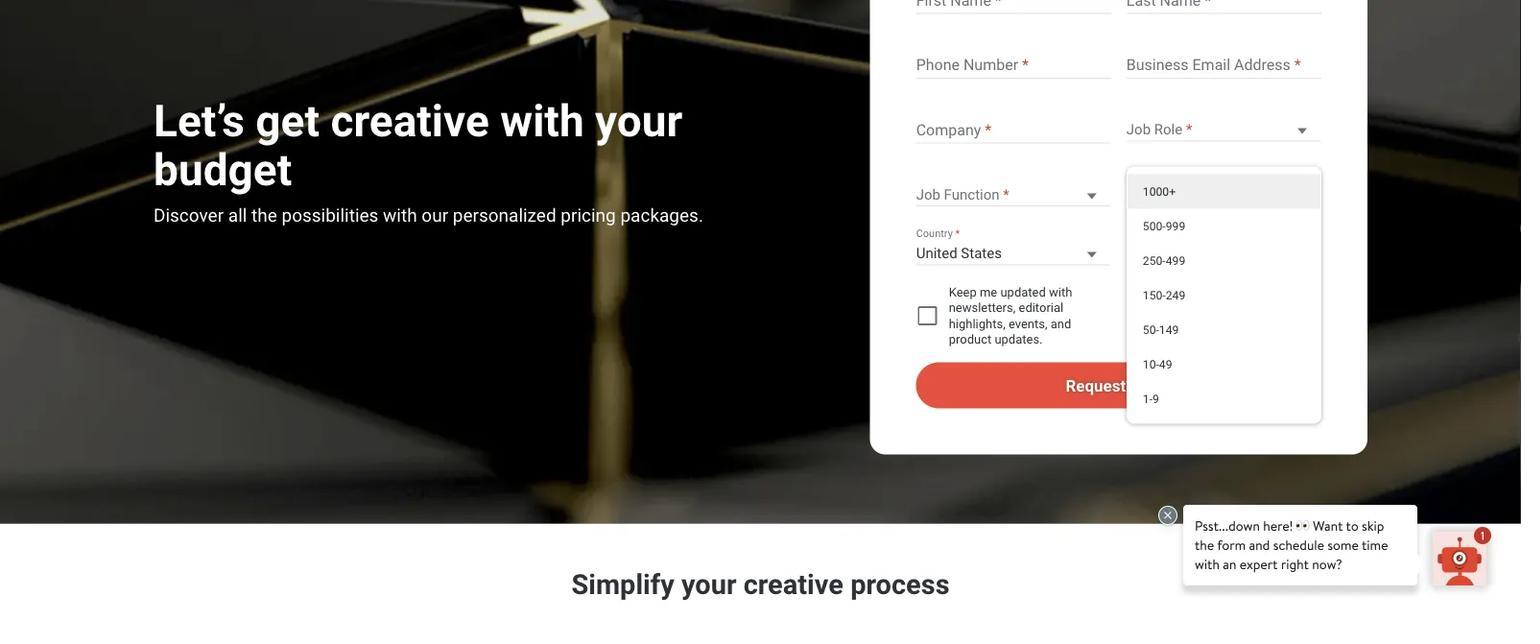 Task type: vqa. For each thing, say whether or not it's contained in the screenshot.
your
yes



Task type: describe. For each thing, give the bounding box(es) containing it.
process
[[851, 568, 950, 601]]

let's get creative with your budget banner
[[0, 0, 1522, 527]]

request
[[1066, 376, 1127, 395]]

states
[[961, 245, 1002, 262]]

united
[[917, 245, 958, 262]]

simplify
[[572, 568, 675, 601]]

quote
[[1131, 376, 1173, 395]]

updates.
[[995, 332, 1043, 346]]

get
[[256, 95, 320, 147]]

creative for your
[[744, 568, 844, 601]]

keep me updated with newsletters, editorial highlights, events, and product updates.
[[949, 285, 1073, 346]]

updated
[[1001, 285, 1046, 300]]

keep
[[949, 285, 977, 300]]

let's
[[154, 95, 245, 147]]

product
[[949, 332, 992, 346]]

with for updated
[[1049, 285, 1073, 300]]

budget
[[154, 144, 292, 195]]

and
[[1051, 316, 1072, 331]]

Last Name text field
[[1127, 0, 1322, 14]]

your inside the let's get creative with your budget
[[595, 95, 683, 147]]

with for creative
[[501, 95, 584, 147]]



Task type: locate. For each thing, give the bounding box(es) containing it.
0 vertical spatial your
[[595, 95, 683, 147]]

your
[[595, 95, 683, 147], [682, 568, 737, 601]]

highlights,
[[949, 316, 1006, 331]]

First Name text field
[[917, 0, 1112, 14]]

newsletters,
[[949, 301, 1016, 315]]

creative
[[331, 95, 490, 147], [744, 568, 844, 601]]

simplify your creative process
[[572, 568, 950, 601]]

request quote button
[[917, 362, 1322, 409]]

1 horizontal spatial with
[[1049, 285, 1073, 300]]

1 vertical spatial creative
[[744, 568, 844, 601]]

let's get creative with your budget
[[154, 95, 683, 195]]

me
[[980, 285, 998, 300]]

Business Email Address text field
[[1127, 55, 1322, 79]]

editorial
[[1019, 301, 1064, 315]]

Company text field
[[917, 120, 1112, 144]]

with inside the let's get creative with your budget
[[501, 95, 584, 147]]

country *
[[917, 228, 961, 240]]

Phone Number text field
[[917, 55, 1112, 79]]

events,
[[1009, 316, 1048, 331]]

united states
[[917, 245, 1002, 262]]

*
[[956, 228, 961, 240]]

0 horizontal spatial with
[[501, 95, 584, 147]]

0 vertical spatial creative
[[331, 95, 490, 147]]

0 horizontal spatial creative
[[331, 95, 490, 147]]

1 vertical spatial your
[[682, 568, 737, 601]]

1 horizontal spatial creative
[[744, 568, 844, 601]]

0 vertical spatial with
[[501, 95, 584, 147]]

creative inside the let's get creative with your budget
[[331, 95, 490, 147]]

request quote
[[1066, 376, 1173, 395]]

with inside keep me updated with newsletters, editorial highlights, events, and product updates.
[[1049, 285, 1073, 300]]

with
[[501, 95, 584, 147], [1049, 285, 1073, 300]]

country
[[917, 228, 953, 240]]

creative for get
[[331, 95, 490, 147]]

1 vertical spatial with
[[1049, 285, 1073, 300]]



